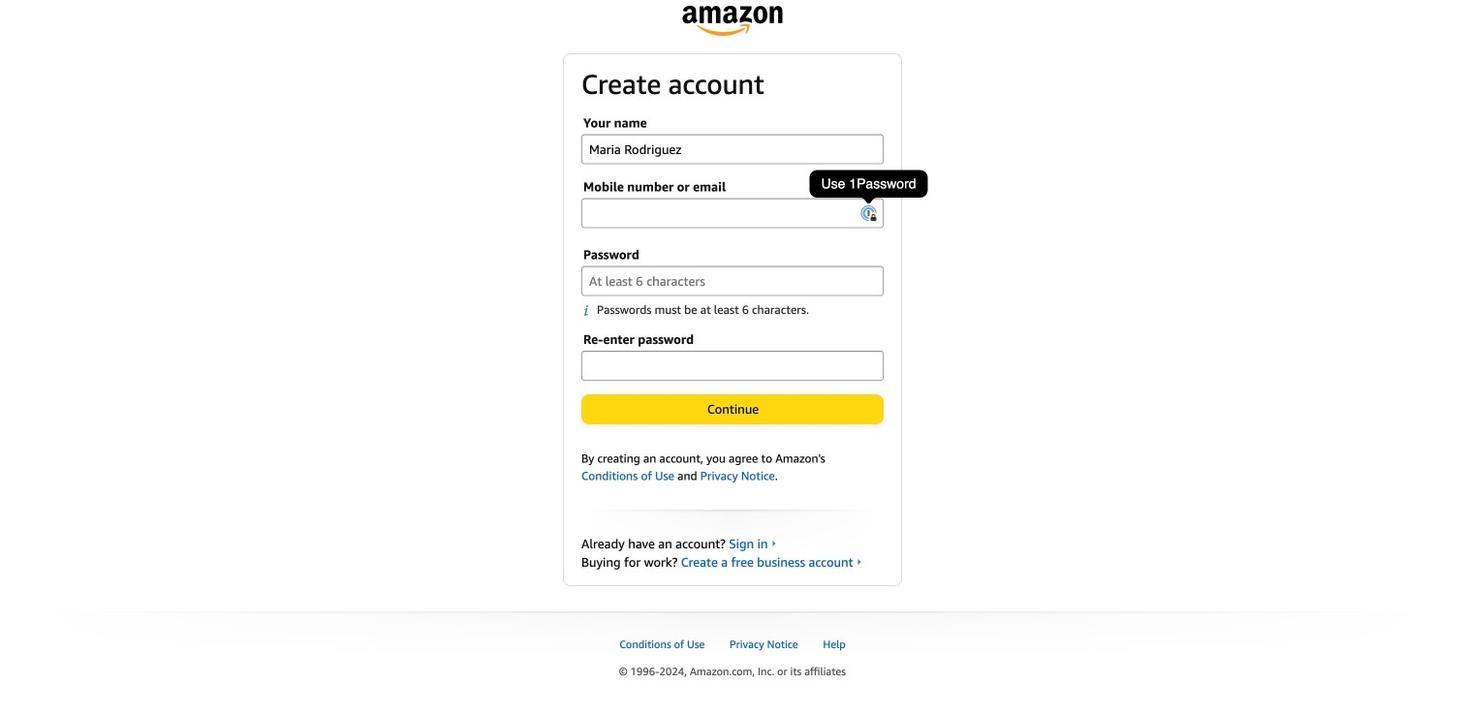 Task type: locate. For each thing, give the bounding box(es) containing it.
None submit
[[582, 395, 883, 423]]

At least 6 characters password field
[[582, 266, 884, 296]]

alert image
[[583, 304, 597, 317]]

None password field
[[582, 351, 884, 381]]

First and last name text field
[[582, 134, 884, 164]]

None email field
[[582, 198, 884, 228]]



Task type: describe. For each thing, give the bounding box(es) containing it.
amazon image
[[683, 6, 783, 36]]



Task type: vqa. For each thing, say whether or not it's contained in the screenshot.
At Least 6 Characters password field in the top of the page
yes



